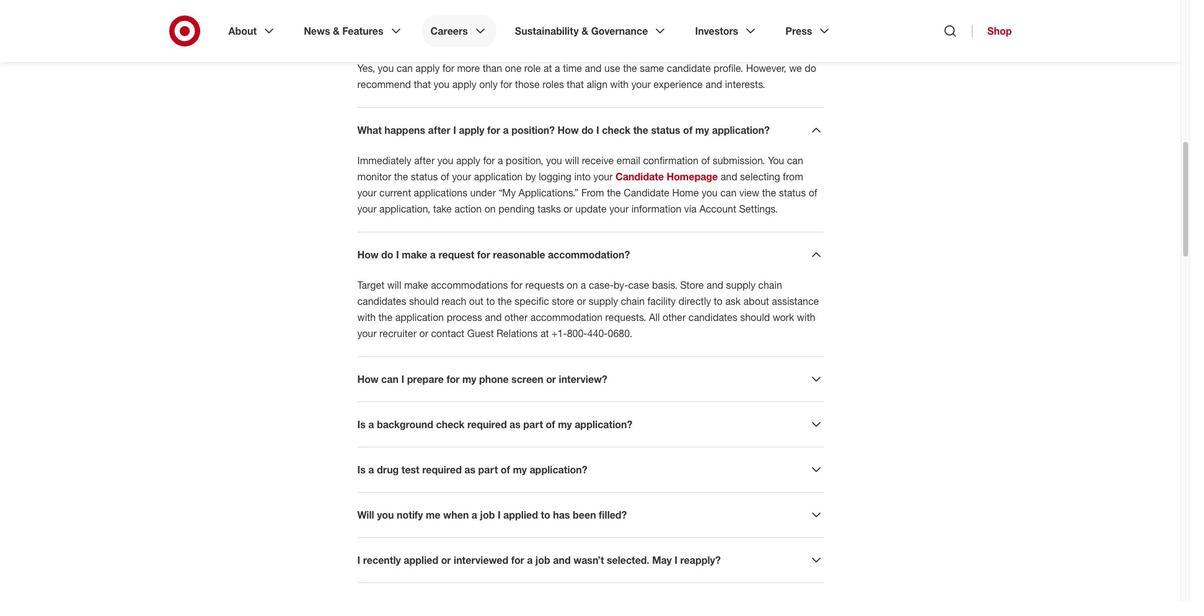 Task type: locate. For each thing, give the bounding box(es) containing it.
is for is a background check required as part of my application?
[[357, 418, 366, 431]]

check up email
[[602, 124, 631, 136]]

part
[[523, 418, 543, 431], [478, 464, 498, 476]]

or right screen
[[546, 373, 556, 386]]

for left multiple
[[413, 32, 426, 44]]

1 vertical spatial required
[[422, 464, 462, 476]]

make left request
[[402, 249, 427, 261]]

1 horizontal spatial that
[[567, 78, 584, 91]]

1 vertical spatial candidate
[[624, 187, 670, 199]]

0 horizontal spatial required
[[422, 464, 462, 476]]

what
[[357, 124, 382, 136]]

should down about
[[740, 311, 770, 324]]

or inside "and selecting from your current applications under "my applications." from the candidate home you can view the status of your application, take action on pending tasks or update your information via account settings."
[[564, 203, 573, 215]]

after inside immediately after you apply for a position, you will receive email confirmation of submission. you can monitor the status of your application by logging into your
[[414, 154, 435, 167]]

is a drug test required as part of my application? button
[[357, 463, 824, 477]]

how can i prepare for my phone screen or interview? button
[[357, 372, 824, 387]]

from
[[783, 170, 803, 183]]

i left prepare
[[401, 373, 404, 386]]

& left governance at the top of the page
[[582, 25, 588, 37]]

part inside dropdown button
[[523, 418, 543, 431]]

0 vertical spatial candidate
[[616, 170, 664, 183]]

can
[[357, 32, 376, 44]]

1 vertical spatial how
[[357, 249, 379, 261]]

part down screen
[[523, 418, 543, 431]]

applied right recently
[[404, 554, 439, 567]]

been
[[573, 509, 596, 521]]

1 vertical spatial application
[[395, 311, 444, 324]]

work
[[773, 311, 794, 324]]

1 horizontal spatial chain
[[758, 279, 782, 291]]

1 horizontal spatial status
[[651, 124, 681, 136]]

by-
[[614, 279, 628, 291]]

other right all
[[663, 311, 686, 324]]

0 vertical spatial check
[[602, 124, 631, 136]]

how right the position?
[[558, 124, 579, 136]]

out
[[469, 295, 484, 308]]

& inside news & features link
[[333, 25, 340, 37]]

to inside dropdown button
[[541, 509, 550, 521]]

specific
[[515, 295, 549, 308]]

of inside "and selecting from your current applications under "my applications." from the candidate home you can view the status of your application, take action on pending tasks or update your information via account settings."
[[809, 187, 817, 199]]

process
[[447, 311, 482, 324]]

0 horizontal spatial do
[[381, 249, 393, 261]]

part inside dropdown button
[[478, 464, 498, 476]]

0 horizontal spatial with
[[357, 311, 376, 324]]

candidates down directly
[[689, 311, 738, 324]]

application inside target will make accommodations for requests on a case-by-case basis. store and supply chain candidates should reach out to the specific store or supply chain facility directly to ask about assistance with the application process and other accommodation requests. all other candidates should work with your recruiter or contact guest relations at +1-800-440-0680.
[[395, 311, 444, 324]]

you right will in the bottom of the page
[[377, 509, 394, 521]]

0 vertical spatial applied
[[503, 509, 538, 521]]

1 vertical spatial after
[[414, 154, 435, 167]]

0 vertical spatial at
[[544, 62, 552, 74]]

a left position,
[[498, 154, 503, 167]]

my down is a background check required as part of my application?
[[513, 464, 527, 476]]

will right target
[[387, 279, 401, 291]]

0 horizontal spatial status
[[411, 170, 438, 183]]

2 vertical spatial how
[[357, 373, 379, 386]]

part for check
[[523, 418, 543, 431]]

2 horizontal spatial status
[[779, 187, 806, 199]]

1 horizontal spatial application
[[474, 170, 523, 183]]

0 vertical spatial is
[[357, 418, 366, 431]]

1 horizontal spatial to
[[541, 509, 550, 521]]

has
[[553, 509, 570, 521]]

and left wasn't
[[553, 554, 571, 567]]

and inside "and selecting from your current applications under "my applications." from the candidate home you can view the status of your application, take action on pending tasks or update your information via account settings."
[[721, 170, 738, 183]]

can up account
[[721, 187, 737, 199]]

same
[[640, 62, 664, 74]]

1 vertical spatial is
[[357, 464, 366, 476]]

that right recommend
[[414, 78, 431, 91]]

or inside i recently applied or interviewed for a job and wasn't selected. may i reapply? dropdown button
[[441, 554, 451, 567]]

reapply?
[[680, 554, 721, 567]]

0 horizontal spatial part
[[478, 464, 498, 476]]

will inside target will make accommodations for requests on a case-by-case basis. store and supply chain candidates should reach out to the specific store or supply chain facility directly to ask about assistance with the application process and other accommodation requests. all other candidates should work with your recruiter or contact guest relations at +1-800-440-0680.
[[387, 279, 401, 291]]

as inside dropdown button
[[465, 464, 476, 476]]

0 horizontal spatial other
[[505, 311, 528, 324]]

1 horizontal spatial candidates
[[689, 311, 738, 324]]

1 horizontal spatial on
[[567, 279, 578, 291]]

store
[[552, 295, 574, 308]]

1 vertical spatial at
[[541, 327, 549, 340]]

logging
[[539, 170, 572, 183]]

1 vertical spatial on
[[567, 279, 578, 291]]

a inside is a background check required as part of my application? dropdown button
[[368, 418, 374, 431]]

1 vertical spatial make
[[404, 279, 428, 291]]

is inside dropdown button
[[357, 464, 366, 476]]

what happens after i apply for a position? how do i check the status of my application?
[[357, 124, 770, 136]]

supply
[[726, 279, 756, 291], [589, 295, 618, 308]]

candidate
[[667, 62, 711, 74]]

other
[[505, 311, 528, 324], [663, 311, 686, 324]]

status inside immediately after you apply for a position, you will receive email confirmation of submission. you can monitor the status of your application by logging into your
[[411, 170, 438, 183]]

1 vertical spatial part
[[478, 464, 498, 476]]

with down use
[[610, 78, 629, 91]]

to left has
[[541, 509, 550, 521]]

pending
[[499, 203, 535, 215]]

& inside the sustainability & governance link
[[582, 25, 588, 37]]

0 vertical spatial chain
[[758, 279, 782, 291]]

chain
[[758, 279, 782, 291], [621, 295, 645, 308]]

position,
[[506, 154, 544, 167]]

what happens after i apply for a position? how do i check the status of my application? button
[[357, 123, 824, 138]]

0 horizontal spatial supply
[[589, 295, 618, 308]]

0 vertical spatial as
[[510, 418, 521, 431]]

candidate up information
[[624, 187, 670, 199]]

a left drug on the bottom left of page
[[368, 464, 374, 476]]

or
[[564, 203, 573, 215], [577, 295, 586, 308], [419, 327, 428, 340], [546, 373, 556, 386], [441, 554, 451, 567]]

i right when
[[498, 509, 501, 521]]

0 vertical spatial required
[[467, 418, 507, 431]]

investors link
[[687, 15, 767, 47]]

apply
[[385, 32, 410, 44], [416, 62, 440, 74], [452, 78, 477, 91], [459, 124, 485, 136], [456, 154, 481, 167]]

check right background
[[436, 418, 465, 431]]

basis.
[[652, 279, 678, 291]]

sustainability & governance link
[[506, 15, 677, 47]]

1 vertical spatial job
[[536, 554, 550, 567]]

of inside dropdown button
[[501, 464, 510, 476]]

1 vertical spatial do
[[582, 124, 594, 136]]

use
[[605, 62, 620, 74]]

for right prepare
[[447, 373, 460, 386]]

for right request
[[477, 249, 490, 261]]

relations
[[497, 327, 538, 340]]

a inside is a drug test required as part of my application? dropdown button
[[368, 464, 374, 476]]

you down multiple
[[434, 78, 450, 91]]

application? inside dropdown button
[[530, 464, 587, 476]]

that
[[414, 78, 431, 91], [567, 78, 584, 91]]

store
[[681, 279, 704, 291]]

on inside "and selecting from your current applications under "my applications." from the candidate home you can view the status of your application, take action on pending tasks or update your information via account settings."
[[485, 203, 496, 215]]

0 vertical spatial application
[[474, 170, 523, 183]]

the
[[623, 62, 637, 74], [633, 124, 649, 136], [394, 170, 408, 183], [607, 187, 621, 199], [762, 187, 776, 199], [498, 295, 512, 308], [379, 311, 393, 324]]

required right test
[[422, 464, 462, 476]]

and right store
[[707, 279, 724, 291]]

to right out
[[486, 295, 495, 308]]

for up under
[[483, 154, 495, 167]]

with down target
[[357, 311, 376, 324]]

required inside dropdown button
[[467, 418, 507, 431]]

1 horizontal spatial will
[[565, 154, 579, 167]]

will
[[357, 509, 374, 521]]

application? up submission.
[[712, 124, 770, 136]]

0 vertical spatial part
[[523, 418, 543, 431]]

you up recommend
[[378, 62, 394, 74]]

status inside what happens after i apply for a position? how do i check the status of my application? dropdown button
[[651, 124, 681, 136]]

0 vertical spatial status
[[651, 124, 681, 136]]

1 horizontal spatial required
[[467, 418, 507, 431]]

will up into
[[565, 154, 579, 167]]

application? for is a drug test required as part of my application?
[[530, 464, 587, 476]]

1 & from the left
[[333, 25, 340, 37]]

part up will you notify me when a job i applied to has been filled?
[[478, 464, 498, 476]]

make inside dropdown button
[[402, 249, 427, 261]]

1 horizontal spatial applied
[[503, 509, 538, 521]]

the up the recruiter
[[379, 311, 393, 324]]

0 vertical spatial on
[[485, 203, 496, 215]]

as inside dropdown button
[[510, 418, 521, 431]]

how up target
[[357, 249, 379, 261]]

0 horizontal spatial applied
[[404, 554, 439, 567]]

status up applications
[[411, 170, 438, 183]]

a
[[555, 62, 560, 74], [503, 124, 509, 136], [498, 154, 503, 167], [430, 249, 436, 261], [581, 279, 586, 291], [368, 418, 374, 431], [368, 464, 374, 476], [472, 509, 477, 521], [527, 554, 533, 567]]

candidates
[[357, 295, 406, 308], [689, 311, 738, 324]]

"my
[[499, 187, 516, 199]]

is inside dropdown button
[[357, 418, 366, 431]]

accommodation?
[[548, 249, 630, 261]]

0 horizontal spatial will
[[387, 279, 401, 291]]

candidate down email
[[616, 170, 664, 183]]

applied left has
[[503, 509, 538, 521]]

account
[[700, 203, 737, 215]]

how left prepare
[[357, 373, 379, 386]]

contact
[[431, 327, 465, 340]]

at
[[544, 62, 552, 74], [541, 327, 549, 340]]

1 horizontal spatial as
[[510, 418, 521, 431]]

make right target
[[404, 279, 428, 291]]

1 is from the top
[[357, 418, 366, 431]]

2 vertical spatial application?
[[530, 464, 587, 476]]

2 is from the top
[[357, 464, 366, 476]]

on
[[485, 203, 496, 215], [567, 279, 578, 291]]

0 vertical spatial will
[[565, 154, 579, 167]]

after inside dropdown button
[[428, 124, 451, 136]]

1 horizontal spatial supply
[[726, 279, 756, 291]]

at right role
[[544, 62, 552, 74]]

your inside yes, you can apply for more than one role at a time and use the same candidate profile. however, we do recommend that you apply only for those roles that align with your experience and interests.
[[632, 78, 651, 91]]

you inside dropdown button
[[377, 509, 394, 521]]

after up applications
[[414, 154, 435, 167]]

required for check
[[467, 418, 507, 431]]

target
[[357, 279, 385, 291]]

applied inside will you notify me when a job i applied to has been filled? dropdown button
[[503, 509, 538, 521]]

for inside dropdown button
[[447, 373, 460, 386]]

how inside dropdown button
[[357, 373, 379, 386]]

0 horizontal spatial on
[[485, 203, 496, 215]]

0 horizontal spatial should
[[409, 295, 439, 308]]

chain up about
[[758, 279, 782, 291]]

you up applications
[[438, 154, 454, 167]]

filled?
[[599, 509, 627, 521]]

with inside yes, you can apply for more than one role at a time and use the same candidate profile. however, we do recommend that you apply only for those roles that align with your experience and interests.
[[610, 78, 629, 91]]

the down selecting
[[762, 187, 776, 199]]

can left prepare
[[381, 373, 399, 386]]

0 vertical spatial make
[[402, 249, 427, 261]]

a left request
[[430, 249, 436, 261]]

can up "from"
[[787, 154, 803, 167]]

than
[[483, 62, 502, 74]]

1 vertical spatial check
[[436, 418, 465, 431]]

2 vertical spatial status
[[779, 187, 806, 199]]

the inside immediately after you apply for a position, you will receive email confirmation of submission. you can monitor the status of your application by logging into your
[[394, 170, 408, 183]]

apply up under
[[456, 154, 481, 167]]

&
[[333, 25, 340, 37], [582, 25, 588, 37]]

for up specific at the left of page
[[511, 279, 523, 291]]

a right when
[[472, 509, 477, 521]]

or right store
[[577, 295, 586, 308]]

at left +1-
[[541, 327, 549, 340]]

0 vertical spatial candidates
[[357, 295, 406, 308]]

chain down case
[[621, 295, 645, 308]]

candidate homepage link
[[616, 170, 718, 183]]

you
[[378, 62, 394, 74], [434, 78, 450, 91], [438, 154, 454, 167], [546, 154, 562, 167], [702, 187, 718, 199], [377, 509, 394, 521]]

my left phone
[[463, 373, 477, 386]]

reach
[[442, 295, 466, 308]]

can inside "and selecting from your current applications under "my applications." from the candidate home you can view the status of your application, take action on pending tasks or update your information via account settings."
[[721, 187, 737, 199]]

applications."
[[519, 187, 579, 199]]

jobs?
[[469, 32, 495, 44]]

at inside yes, you can apply for more than one role at a time and use the same candidate profile. however, we do recommend that you apply only for those roles that align with your experience and interests.
[[544, 62, 552, 74]]

i right may
[[675, 554, 678, 567]]

should left reach at the left of page
[[409, 295, 439, 308]]

as down screen
[[510, 418, 521, 431]]

2 & from the left
[[582, 25, 588, 37]]

0 horizontal spatial that
[[414, 78, 431, 91]]

you
[[768, 154, 784, 167]]

should
[[409, 295, 439, 308], [740, 311, 770, 324]]

i right can
[[379, 32, 382, 44]]

1 vertical spatial status
[[411, 170, 438, 183]]

is left background
[[357, 418, 366, 431]]

status down "from"
[[779, 187, 806, 199]]

a left time
[[555, 62, 560, 74]]

1 vertical spatial as
[[465, 464, 476, 476]]

supply down "case-"
[[589, 295, 618, 308]]

or inside how can i prepare for my phone screen or interview? dropdown button
[[546, 373, 556, 386]]

do right we at the right top
[[805, 62, 816, 74]]

on down under
[[485, 203, 496, 215]]

1 horizontal spatial job
[[536, 554, 550, 567]]

& right news
[[333, 25, 340, 37]]

0 vertical spatial application?
[[712, 124, 770, 136]]

0 vertical spatial do
[[805, 62, 816, 74]]

and selecting from your current applications under "my applications." from the candidate home you can view the status of your application, take action on pending tasks or update your information via account settings.
[[357, 170, 817, 215]]

after
[[428, 124, 451, 136], [414, 154, 435, 167]]

0 horizontal spatial application
[[395, 311, 444, 324]]

0 horizontal spatial candidates
[[357, 295, 406, 308]]

0 horizontal spatial as
[[465, 464, 476, 476]]

apply inside immediately after you apply for a position, you will receive email confirmation of submission. you can monitor the status of your application by logging into your
[[456, 154, 481, 167]]

careers link
[[422, 15, 497, 47]]

a right interviewed
[[527, 554, 533, 567]]

application? down how can i prepare for my phone screen or interview? dropdown button
[[575, 418, 633, 431]]

440-
[[587, 327, 608, 340]]

request
[[439, 249, 474, 261]]

on inside target will make accommodations for requests on a case-by-case basis. store and supply chain candidates should reach out to the specific store or supply chain facility directly to ask about assistance with the application process and other accommodation requests. all other candidates should work with your recruiter or contact guest relations at +1-800-440-0680.
[[567, 279, 578, 291]]

immediately
[[357, 154, 412, 167]]

features
[[342, 25, 384, 37]]

2 other from the left
[[663, 311, 686, 324]]

1 horizontal spatial part
[[523, 418, 543, 431]]

1 vertical spatial applied
[[404, 554, 439, 567]]

screen
[[512, 373, 544, 386]]

how
[[558, 124, 579, 136], [357, 249, 379, 261], [357, 373, 379, 386]]

can up recommend
[[397, 62, 413, 74]]

and down submission.
[[721, 170, 738, 183]]

0 vertical spatial job
[[480, 509, 495, 521]]

email
[[617, 154, 640, 167]]

will you notify me when a job i applied to has been filled? button
[[357, 508, 824, 523]]

can inside immediately after you apply for a position, you will receive email confirmation of submission. you can monitor the status of your application by logging into your
[[787, 154, 803, 167]]

0 vertical spatial after
[[428, 124, 451, 136]]

1 vertical spatial should
[[740, 311, 770, 324]]

is left drug on the bottom left of page
[[357, 464, 366, 476]]

0 horizontal spatial &
[[333, 25, 340, 37]]

make
[[402, 249, 427, 261], [404, 279, 428, 291]]

interviewed
[[454, 554, 509, 567]]

2 horizontal spatial do
[[805, 62, 816, 74]]

that down time
[[567, 78, 584, 91]]

1 vertical spatial application?
[[575, 418, 633, 431]]

1 horizontal spatial &
[[582, 25, 588, 37]]

required inside dropdown button
[[422, 464, 462, 476]]

candidate homepage
[[616, 170, 718, 183]]

is a drug test required as part of my application?
[[357, 464, 587, 476]]

with down the assistance
[[797, 311, 816, 324]]

information
[[632, 203, 682, 215]]

press
[[786, 25, 812, 37]]

1 vertical spatial candidates
[[689, 311, 738, 324]]

may
[[652, 554, 672, 567]]

a inside will you notify me when a job i applied to has been filled? dropdown button
[[472, 509, 477, 521]]

1 horizontal spatial with
[[610, 78, 629, 91]]

1 vertical spatial chain
[[621, 295, 645, 308]]

to left ask
[[714, 295, 723, 308]]

1 other from the left
[[505, 311, 528, 324]]

phone
[[479, 373, 509, 386]]

0680.
[[608, 327, 633, 340]]

1 vertical spatial will
[[387, 279, 401, 291]]

or right the tasks
[[564, 203, 573, 215]]

a left background
[[368, 418, 374, 431]]

the left specific at the left of page
[[498, 295, 512, 308]]

application? up has
[[530, 464, 587, 476]]

job right when
[[480, 509, 495, 521]]

0 horizontal spatial job
[[480, 509, 495, 521]]

on up store
[[567, 279, 578, 291]]

1 vertical spatial supply
[[589, 295, 618, 308]]

candidate
[[616, 170, 664, 183], [624, 187, 670, 199]]

1 horizontal spatial other
[[663, 311, 686, 324]]

candidates down target
[[357, 295, 406, 308]]

supply up ask
[[726, 279, 756, 291]]



Task type: describe. For each thing, give the bounding box(es) containing it.
yes,
[[357, 62, 375, 74]]

can inside yes, you can apply for more than one role at a time and use the same candidate profile. however, we do recommend that you apply only for those roles that align with your experience and interests.
[[397, 62, 413, 74]]

take
[[433, 203, 452, 215]]

me
[[426, 509, 441, 521]]

news
[[304, 25, 330, 37]]

accommodations
[[431, 279, 508, 291]]

apply down more
[[452, 78, 477, 91]]

happens
[[385, 124, 425, 136]]

0 vertical spatial supply
[[726, 279, 756, 291]]

a inside immediately after you apply for a position, you will receive email confirmation of submission. you can monitor the status of your application by logging into your
[[498, 154, 503, 167]]

my inside is a drug test required as part of my application? dropdown button
[[513, 464, 527, 476]]

we
[[789, 62, 802, 74]]

news & features link
[[295, 15, 412, 47]]

recruiter
[[379, 327, 417, 340]]

as for test
[[465, 464, 476, 476]]

facility
[[648, 295, 676, 308]]

guest
[[467, 327, 494, 340]]

0 horizontal spatial to
[[486, 295, 495, 308]]

background
[[377, 418, 433, 431]]

apply down can i apply for multiple jobs?
[[416, 62, 440, 74]]

immediately after you apply for a position, you will receive email confirmation of submission. you can monitor the status of your application by logging into your
[[357, 154, 803, 183]]

you inside "and selecting from your current applications under "my applications." from the candidate home you can view the status of your application, take action on pending tasks or update your information via account settings."
[[702, 187, 718, 199]]

0 horizontal spatial chain
[[621, 295, 645, 308]]

status inside "and selecting from your current applications under "my applications." from the candidate home you can view the status of your application, take action on pending tasks or update your information via account settings."
[[779, 187, 806, 199]]

wasn't
[[574, 554, 604, 567]]

about
[[744, 295, 769, 308]]

how can i prepare for my phone screen or interview?
[[357, 373, 608, 386]]

will inside immediately after you apply for a position, you will receive email confirmation of submission. you can monitor the status of your application by logging into your
[[565, 154, 579, 167]]

as for check
[[510, 418, 521, 431]]

requests.
[[605, 311, 646, 324]]

those
[[515, 78, 540, 91]]

and up 'guest'
[[485, 311, 502, 324]]

1 horizontal spatial should
[[740, 311, 770, 324]]

interview?
[[559, 373, 608, 386]]

roles
[[543, 78, 564, 91]]

the inside dropdown button
[[633, 124, 649, 136]]

application,
[[379, 203, 430, 215]]

notify
[[397, 509, 423, 521]]

shop
[[988, 25, 1012, 37]]

accommodation
[[531, 311, 603, 324]]

assistance
[[772, 295, 819, 308]]

can i apply for multiple jobs? button
[[357, 30, 824, 45]]

a inside i recently applied or interviewed for a job and wasn't selected. may i reapply? dropdown button
[[527, 554, 533, 567]]

required for test
[[422, 464, 462, 476]]

multiple
[[429, 32, 466, 44]]

into
[[574, 170, 591, 183]]

i right the happens
[[453, 124, 456, 136]]

can inside dropdown button
[[381, 373, 399, 386]]

and down profile.
[[706, 78, 723, 91]]

for inside target will make accommodations for requests on a case-by-case basis. store and supply chain candidates should reach out to the specific store or supply chain facility directly to ask about assistance with the application process and other accommodation requests. all other candidates should work with your recruiter or contact guest relations at +1-800-440-0680.
[[511, 279, 523, 291]]

your inside target will make accommodations for requests on a case-by-case basis. store and supply chain candidates should reach out to the specific store or supply chain facility directly to ask about assistance with the application process and other accommodation requests. all other candidates should work with your recruiter or contact guest relations at +1-800-440-0680.
[[357, 327, 377, 340]]

governance
[[591, 25, 648, 37]]

settings.
[[739, 203, 778, 215]]

when
[[443, 509, 469, 521]]

my inside what happens after i apply for a position? how do i check the status of my application? dropdown button
[[695, 124, 709, 136]]

test
[[402, 464, 420, 476]]

for left the position?
[[487, 124, 500, 136]]

confirmation
[[643, 154, 699, 167]]

1 that from the left
[[414, 78, 431, 91]]

align
[[587, 78, 608, 91]]

case-
[[589, 279, 614, 291]]

sustainability
[[515, 25, 579, 37]]

however,
[[746, 62, 787, 74]]

reasonable
[[493, 249, 545, 261]]

for left more
[[443, 62, 454, 74]]

0 vertical spatial should
[[409, 295, 439, 308]]

& for sustainability
[[582, 25, 588, 37]]

i recently applied or interviewed for a job and wasn't selected. may i reapply? button
[[357, 553, 824, 568]]

role
[[524, 62, 541, 74]]

for inside immediately after you apply for a position, you will receive email confirmation of submission. you can monitor the status of your application by logging into your
[[483, 154, 495, 167]]

applied inside i recently applied or interviewed for a job and wasn't selected. may i reapply? dropdown button
[[404, 554, 439, 567]]

at inside target will make accommodations for requests on a case-by-case basis. store and supply chain candidates should reach out to the specific store or supply chain facility directly to ask about assistance with the application process and other accommodation requests. all other candidates should work with your recruiter or contact guest relations at +1-800-440-0680.
[[541, 327, 549, 340]]

how do i make a request for reasonable accommodation?
[[357, 249, 630, 261]]

make inside target will make accommodations for requests on a case-by-case basis. store and supply chain candidates should reach out to the specific store or supply chain facility directly to ask about assistance with the application process and other accommodation requests. all other candidates should work with your recruiter or contact guest relations at +1-800-440-0680.
[[404, 279, 428, 291]]

+1-
[[552, 327, 567, 340]]

how for how can i prepare for my phone screen or interview?
[[357, 373, 379, 386]]

tasks
[[538, 203, 561, 215]]

or left contact on the bottom of the page
[[419, 327, 428, 340]]

is for is a drug test required as part of my application?
[[357, 464, 366, 476]]

application inside immediately after you apply for a position, you will receive email confirmation of submission. you can monitor the status of your application by logging into your
[[474, 170, 523, 183]]

part for test
[[478, 464, 498, 476]]

about
[[228, 25, 257, 37]]

prepare
[[407, 373, 444, 386]]

2 horizontal spatial with
[[797, 311, 816, 324]]

press link
[[777, 15, 841, 47]]

monitor
[[357, 170, 391, 183]]

by
[[526, 170, 536, 183]]

investors
[[695, 25, 739, 37]]

a inside target will make accommodations for requests on a case-by-case basis. store and supply chain candidates should reach out to the specific store or supply chain facility directly to ask about assistance with the application process and other accommodation requests. all other candidates should work with your recruiter or contact guest relations at +1-800-440-0680.
[[581, 279, 586, 291]]

how for how do i make a request for reasonable accommodation?
[[357, 249, 379, 261]]

shop link
[[972, 25, 1012, 37]]

2 that from the left
[[567, 78, 584, 91]]

i up receive
[[596, 124, 599, 136]]

i left recently
[[357, 554, 360, 567]]

home
[[672, 187, 699, 199]]

i inside dropdown button
[[401, 373, 404, 386]]

the inside yes, you can apply for more than one role at a time and use the same candidate profile. however, we do recommend that you apply only for those roles that align with your experience and interests.
[[623, 62, 637, 74]]

2 horizontal spatial to
[[714, 295, 723, 308]]

candidate inside "and selecting from your current applications under "my applications." from the candidate home you can view the status of your application, take action on pending tasks or update your information via account settings."
[[624, 187, 670, 199]]

& for news
[[333, 25, 340, 37]]

1 horizontal spatial do
[[582, 124, 594, 136]]

for down one
[[501, 78, 512, 91]]

0 horizontal spatial check
[[436, 418, 465, 431]]

0 vertical spatial how
[[558, 124, 579, 136]]

yes, you can apply for more than one role at a time and use the same candidate profile. however, we do recommend that you apply only for those roles that align with your experience and interests.
[[357, 62, 816, 91]]

profile.
[[714, 62, 744, 74]]

my inside is a background check required as part of my application? dropdown button
[[558, 418, 572, 431]]

do inside yes, you can apply for more than one role at a time and use the same candidate profile. however, we do recommend that you apply only for those roles that align with your experience and interests.
[[805, 62, 816, 74]]

case
[[628, 279, 649, 291]]

only
[[479, 78, 498, 91]]

experience
[[654, 78, 703, 91]]

all
[[649, 311, 660, 324]]

apply down "only"
[[459, 124, 485, 136]]

800-
[[567, 327, 588, 340]]

i down application,
[[396, 249, 399, 261]]

the right 'from'
[[607, 187, 621, 199]]

application? for is a background check required as part of my application?
[[575, 418, 633, 431]]

1 horizontal spatial check
[[602, 124, 631, 136]]

position?
[[512, 124, 555, 136]]

2 vertical spatial do
[[381, 249, 393, 261]]

via
[[684, 203, 697, 215]]

recently
[[363, 554, 401, 567]]

update
[[576, 203, 607, 215]]

from
[[581, 187, 604, 199]]

ask
[[726, 295, 741, 308]]

my inside how can i prepare for my phone screen or interview? dropdown button
[[463, 373, 477, 386]]

a inside what happens after i apply for a position? how do i check the status of my application? dropdown button
[[503, 124, 509, 136]]

for right interviewed
[[511, 554, 524, 567]]

homepage
[[667, 170, 718, 183]]

you up logging on the left of page
[[546, 154, 562, 167]]

and inside i recently applied or interviewed for a job and wasn't selected. may i reapply? dropdown button
[[553, 554, 571, 567]]

apply right can
[[385, 32, 410, 44]]

can i apply for multiple jobs?
[[357, 32, 495, 44]]

selecting
[[740, 170, 780, 183]]

will you notify me when a job i applied to has been filled?
[[357, 509, 627, 521]]

and up align
[[585, 62, 602, 74]]

a inside yes, you can apply for more than one role at a time and use the same candidate profile. however, we do recommend that you apply only for those roles that align with your experience and interests.
[[555, 62, 560, 74]]

sustainability & governance
[[515, 25, 648, 37]]

a inside how do i make a request for reasonable accommodation? dropdown button
[[430, 249, 436, 261]]

under
[[470, 187, 496, 199]]

interests.
[[725, 78, 766, 91]]

submission.
[[713, 154, 765, 167]]

action
[[455, 203, 482, 215]]

directly
[[679, 295, 711, 308]]



Task type: vqa. For each thing, say whether or not it's contained in the screenshot.
before
no



